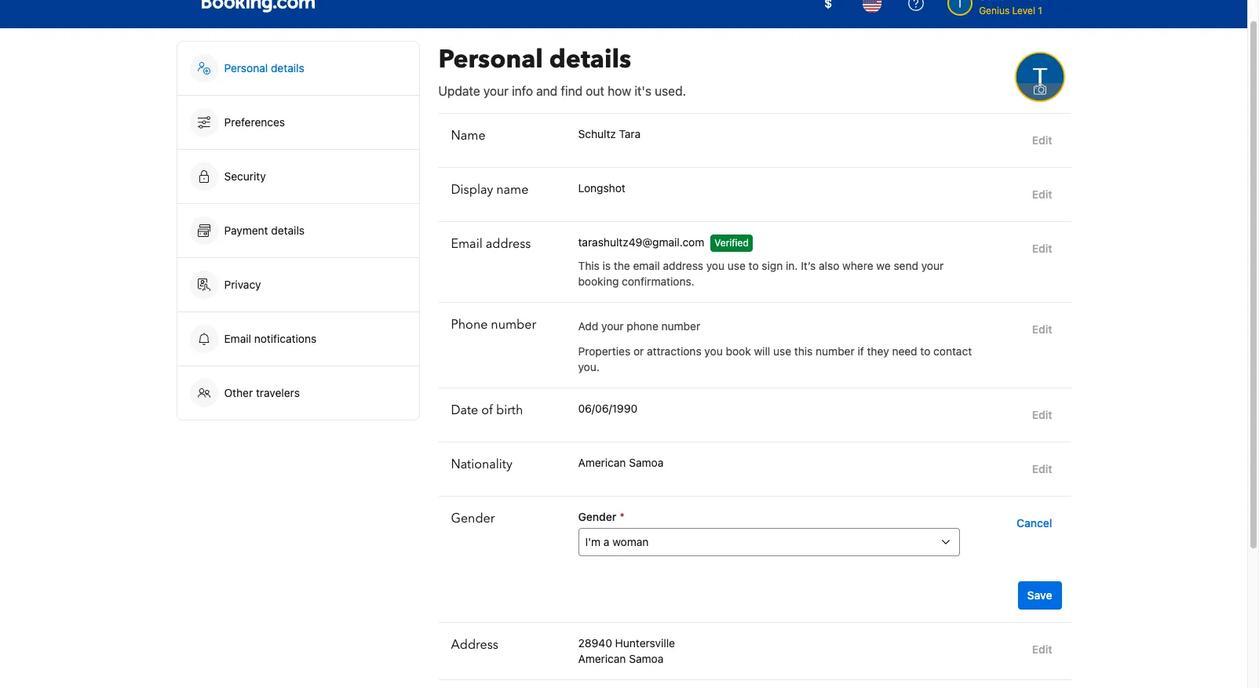 Task type: locate. For each thing, give the bounding box(es) containing it.
phone number
[[451, 316, 536, 334]]

0 vertical spatial email
[[451, 236, 483, 253]]

gender for gender
[[451, 510, 495, 528]]

edit button for name
[[1026, 126, 1059, 155]]

samoa down 06/06/1990
[[629, 456, 664, 470]]

0 vertical spatial you
[[707, 259, 725, 272]]

name
[[451, 127, 486, 144]]

cancel button
[[1011, 510, 1059, 538]]

save
[[1028, 589, 1053, 602]]

1 edit button from the top
[[1026, 126, 1059, 155]]

3 edit button from the top
[[1026, 235, 1059, 263]]

samoa inside the 28940 huntersville american samoa
[[629, 653, 664, 666]]

0 vertical spatial use
[[728, 259, 746, 272]]

gender left *
[[578, 510, 617, 524]]

edit button
[[1026, 126, 1059, 155], [1026, 181, 1059, 209], [1026, 235, 1059, 263], [1026, 316, 1059, 344], [1026, 401, 1059, 430], [1026, 455, 1059, 484], [1026, 636, 1059, 664]]

1 vertical spatial use
[[773, 345, 792, 358]]

email for email address
[[451, 236, 483, 253]]

gender down nationality
[[451, 510, 495, 528]]

personal
[[439, 42, 543, 77], [224, 61, 268, 75]]

1 horizontal spatial to
[[921, 345, 931, 358]]

address
[[486, 236, 531, 253], [663, 259, 704, 272]]

0 vertical spatial to
[[749, 259, 759, 272]]

other
[[224, 386, 253, 400]]

personal inside "personal details update your info and find out how it's used."
[[439, 42, 543, 77]]

you left book
[[705, 345, 723, 358]]

number
[[491, 316, 536, 334], [662, 320, 701, 333], [816, 345, 855, 358]]

level
[[1013, 5, 1036, 16]]

number right phone
[[491, 316, 536, 334]]

number up attractions
[[662, 320, 701, 333]]

genius level 1
[[979, 5, 1043, 16]]

28940
[[578, 637, 612, 650]]

1 horizontal spatial gender
[[578, 510, 617, 524]]

details
[[550, 42, 631, 77], [271, 61, 304, 75], [271, 224, 305, 237]]

2 horizontal spatial number
[[816, 345, 855, 358]]

your left "info"
[[484, 84, 509, 98]]

how
[[608, 84, 631, 98]]

0 horizontal spatial email
[[224, 332, 251, 346]]

to inside properties or attractions you book will use this number if they need to contact you.
[[921, 345, 931, 358]]

your right add
[[602, 320, 624, 333]]

or
[[634, 345, 644, 358]]

5 edit from the top
[[1032, 408, 1053, 422]]

email down display
[[451, 236, 483, 253]]

samoa down huntersville
[[629, 653, 664, 666]]

date
[[451, 402, 478, 419]]

to left sign
[[749, 259, 759, 272]]

number inside properties or attractions you book will use this number if they need to contact you.
[[816, 345, 855, 358]]

to right need
[[921, 345, 931, 358]]

edit button for phone number
[[1026, 316, 1059, 344]]

1 horizontal spatial use
[[773, 345, 792, 358]]

0 horizontal spatial gender
[[451, 510, 495, 528]]

5 edit button from the top
[[1026, 401, 1059, 430]]

1 vertical spatial american
[[578, 653, 626, 666]]

also
[[819, 259, 840, 272]]

edit button for nationality
[[1026, 455, 1059, 484]]

it's
[[635, 84, 652, 98]]

personal for personal details update your info and find out how it's used.
[[439, 42, 543, 77]]

address down the name
[[486, 236, 531, 253]]

1 horizontal spatial personal
[[439, 42, 543, 77]]

edit button for date of birth
[[1026, 401, 1059, 430]]

use inside properties or attractions you book will use this number if they need to contact you.
[[773, 345, 792, 358]]

1 vertical spatial you
[[705, 345, 723, 358]]

details up out
[[550, 42, 631, 77]]

0 horizontal spatial personal
[[224, 61, 268, 75]]

american inside the 28940 huntersville american samoa
[[578, 653, 626, 666]]

find
[[561, 84, 583, 98]]

2 edit from the top
[[1032, 188, 1053, 201]]

attractions
[[647, 345, 702, 358]]

6 edit from the top
[[1032, 463, 1053, 476]]

1 vertical spatial samoa
[[629, 653, 664, 666]]

use for phone number
[[773, 345, 792, 358]]

2 samoa from the top
[[629, 653, 664, 666]]

0 horizontal spatial to
[[749, 259, 759, 272]]

0 vertical spatial american
[[578, 456, 626, 470]]

1 horizontal spatial email
[[451, 236, 483, 253]]

personal up 'preferences'
[[224, 61, 268, 75]]

email left notifications
[[224, 332, 251, 346]]

this
[[795, 345, 813, 358]]

use inside the this is the email address you use to sign in. it's also where we send your booking confirmations.
[[728, 259, 746, 272]]

add
[[578, 320, 599, 333]]

0 horizontal spatial use
[[728, 259, 746, 272]]

other travelers link
[[177, 367, 419, 420]]

longshot
[[578, 181, 626, 195]]

this
[[578, 259, 600, 272]]

email for email notifications
[[224, 332, 251, 346]]

payment details
[[224, 224, 308, 237]]

date of birth
[[451, 402, 523, 419]]

edit
[[1032, 133, 1053, 147], [1032, 188, 1053, 201], [1032, 242, 1053, 255], [1032, 323, 1053, 336], [1032, 408, 1053, 422], [1032, 463, 1053, 476], [1032, 643, 1053, 656]]

security
[[224, 170, 266, 183]]

use right 'will'
[[773, 345, 792, 358]]

6 edit button from the top
[[1026, 455, 1059, 484]]

where
[[843, 259, 874, 272]]

in.
[[786, 259, 798, 272]]

privacy link
[[177, 258, 419, 312]]

7 edit from the top
[[1032, 643, 1053, 656]]

4 edit button from the top
[[1026, 316, 1059, 344]]

contact
[[934, 345, 972, 358]]

nationality
[[451, 456, 513, 473]]

1 horizontal spatial address
[[663, 259, 704, 272]]

1 vertical spatial address
[[663, 259, 704, 272]]

email notifications
[[224, 332, 317, 346]]

you
[[707, 259, 725, 272], [705, 345, 723, 358]]

your inside the this is the email address you use to sign in. it's also where we send your booking confirmations.
[[922, 259, 944, 272]]

is
[[603, 259, 611, 272]]

address up confirmations.
[[663, 259, 704, 272]]

details up the preferences link
[[271, 61, 304, 75]]

use down verified
[[728, 259, 746, 272]]

use
[[728, 259, 746, 272], [773, 345, 792, 358]]

1 vertical spatial email
[[224, 332, 251, 346]]

samoa
[[629, 456, 664, 470], [629, 653, 664, 666]]

security link
[[177, 150, 419, 203]]

1 horizontal spatial your
[[602, 320, 624, 333]]

you inside properties or attractions you book will use this number if they need to contact you.
[[705, 345, 723, 358]]

2 edit button from the top
[[1026, 181, 1059, 209]]

american down 28940
[[578, 653, 626, 666]]

0 vertical spatial your
[[484, 84, 509, 98]]

details inside "personal details update your info and find out how it's used."
[[550, 42, 631, 77]]

1 gender from the left
[[451, 510, 495, 528]]

2 american from the top
[[578, 653, 626, 666]]

phone
[[451, 316, 488, 334]]

2 gender from the left
[[578, 510, 617, 524]]

genius level 1 button
[[942, 0, 1053, 21]]

other travelers
[[224, 386, 300, 400]]

american
[[578, 456, 626, 470], [578, 653, 626, 666]]

1 edit from the top
[[1032, 133, 1053, 147]]

gender
[[451, 510, 495, 528], [578, 510, 617, 524]]

4 edit from the top
[[1032, 323, 1053, 336]]

to
[[749, 259, 759, 272], [921, 345, 931, 358]]

will
[[754, 345, 770, 358]]

personal details update your info and find out how it's used.
[[439, 42, 686, 98]]

1 vertical spatial to
[[921, 345, 931, 358]]

1 horizontal spatial number
[[662, 320, 701, 333]]

0 horizontal spatial your
[[484, 84, 509, 98]]

personal up update at the left of page
[[439, 42, 543, 77]]

details right payment
[[271, 224, 305, 237]]

american up gender * in the left of the page
[[578, 456, 626, 470]]

region
[[439, 680, 1071, 689]]

1 vertical spatial your
[[922, 259, 944, 272]]

personal details
[[224, 61, 304, 75]]

gender *
[[578, 510, 625, 524]]

book
[[726, 345, 751, 358]]

7 edit button from the top
[[1026, 636, 1059, 664]]

email
[[451, 236, 483, 253], [224, 332, 251, 346]]

0 vertical spatial samoa
[[629, 456, 664, 470]]

you down verified
[[707, 259, 725, 272]]

your right send
[[922, 259, 944, 272]]

out
[[586, 84, 605, 98]]

number left if
[[816, 345, 855, 358]]

0 vertical spatial address
[[486, 236, 531, 253]]

3 edit from the top
[[1032, 242, 1053, 255]]

2 horizontal spatial your
[[922, 259, 944, 272]]

name
[[496, 181, 529, 199]]



Task type: vqa. For each thing, say whether or not it's contained in the screenshot.
Account,
no



Task type: describe. For each thing, give the bounding box(es) containing it.
edit button for display name
[[1026, 181, 1059, 209]]

06/06/1990
[[578, 402, 638, 415]]

28940 huntersville american samoa
[[578, 637, 675, 666]]

properties
[[578, 345, 631, 358]]

info
[[512, 84, 533, 98]]

update
[[439, 84, 480, 98]]

gender for gender *
[[578, 510, 617, 524]]

edit button for email address
[[1026, 235, 1059, 263]]

address inside the this is the email address you use to sign in. it's also where we send your booking confirmations.
[[663, 259, 704, 272]]

payment details link
[[177, 204, 419, 258]]

notifications
[[254, 332, 317, 346]]

1
[[1038, 5, 1043, 16]]

payment
[[224, 224, 268, 237]]

use for email address
[[728, 259, 746, 272]]

this is the email address you use to sign in. it's also where we send your booking confirmations.
[[578, 259, 944, 288]]

add your phone number
[[578, 320, 701, 333]]

edit for phone number
[[1032, 323, 1053, 336]]

tara
[[619, 127, 641, 141]]

edit for nationality
[[1032, 463, 1053, 476]]

it's
[[801, 259, 816, 272]]

edit for email address
[[1032, 242, 1053, 255]]

*
[[620, 510, 625, 524]]

edit for display name
[[1032, 188, 1053, 201]]

booking
[[578, 275, 619, 288]]

schultz
[[578, 127, 616, 141]]

personal details link
[[177, 42, 419, 95]]

sign
[[762, 259, 783, 272]]

need
[[892, 345, 918, 358]]

details for personal details update your info and find out how it's used.
[[550, 42, 631, 77]]

birth
[[496, 402, 523, 419]]

preferences
[[224, 115, 285, 129]]

to inside the this is the email address you use to sign in. it's also where we send your booking confirmations.
[[749, 259, 759, 272]]

display
[[451, 181, 493, 199]]

edit for address
[[1032, 643, 1053, 656]]

you inside the this is the email address you use to sign in. it's also where we send your booking confirmations.
[[707, 259, 725, 272]]

your inside "personal details update your info and find out how it's used."
[[484, 84, 509, 98]]

1 samoa from the top
[[629, 456, 664, 470]]

edit for date of birth
[[1032, 408, 1053, 422]]

and
[[536, 84, 558, 98]]

save button
[[1018, 582, 1062, 610]]

tarashultz49@gmail.com
[[578, 236, 705, 249]]

display name
[[451, 181, 529, 199]]

email notifications link
[[177, 313, 419, 366]]

edit button for address
[[1026, 636, 1059, 664]]

of
[[482, 402, 493, 419]]

privacy
[[224, 278, 261, 291]]

2 vertical spatial your
[[602, 320, 624, 333]]

huntersville
[[615, 637, 675, 650]]

if
[[858, 345, 864, 358]]

the
[[614, 259, 630, 272]]

schultz tara
[[578, 127, 641, 141]]

send
[[894, 259, 919, 272]]

you.
[[578, 360, 600, 374]]

cancel
[[1017, 517, 1053, 530]]

phone
[[627, 320, 659, 333]]

1 american from the top
[[578, 456, 626, 470]]

email
[[633, 259, 660, 272]]

email address
[[451, 236, 531, 253]]

personal for personal details
[[224, 61, 268, 75]]

american samoa
[[578, 456, 664, 470]]

verified
[[715, 237, 749, 249]]

they
[[867, 345, 889, 358]]

we
[[877, 259, 891, 272]]

0 horizontal spatial number
[[491, 316, 536, 334]]

preferences link
[[177, 96, 419, 149]]

details for payment details
[[271, 224, 305, 237]]

details for personal details
[[271, 61, 304, 75]]

genius
[[979, 5, 1010, 16]]

travelers
[[256, 386, 300, 400]]

properties or attractions you book will use this number if they need to contact you.
[[578, 345, 972, 374]]

edit for name
[[1032, 133, 1053, 147]]

0 horizontal spatial address
[[486, 236, 531, 253]]

used.
[[655, 84, 686, 98]]

address
[[451, 637, 499, 654]]

confirmations.
[[622, 275, 695, 288]]



